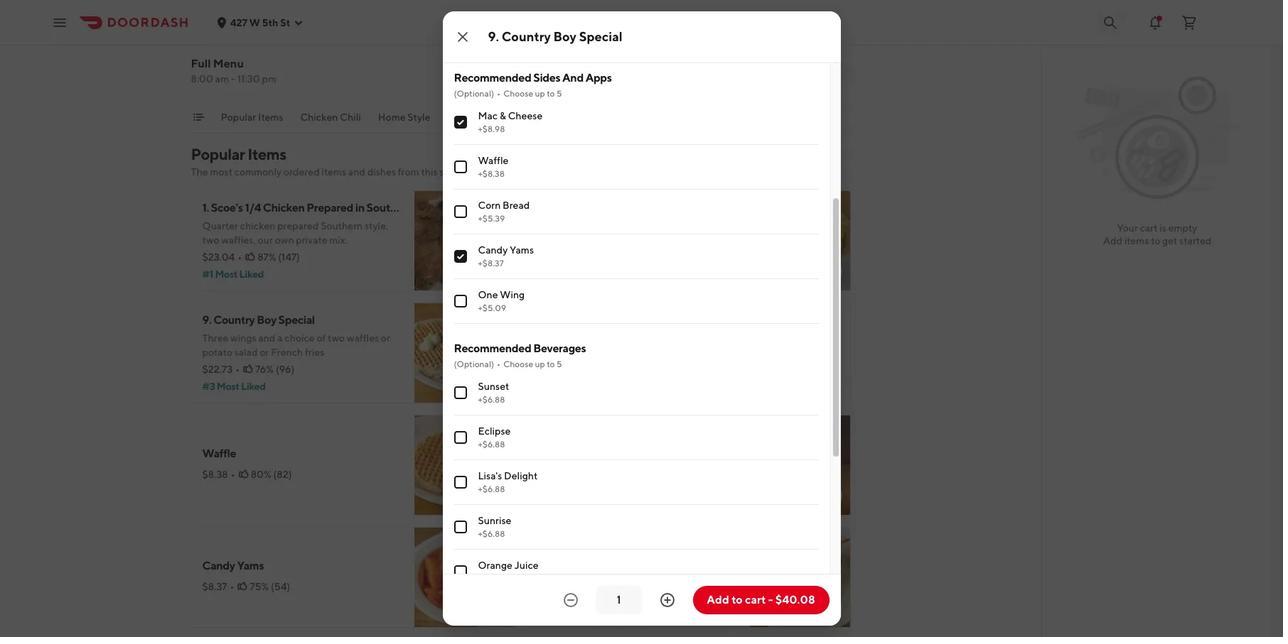 Task type: vqa. For each thing, say whether or not it's contained in the screenshot.
the rightmost Cheese
yes



Task type: describe. For each thing, give the bounding box(es) containing it.
(54) for 75% (54)
[[271, 582, 290, 593]]

427 w 5th st
[[230, 17, 290, 28]]

87% (147)
[[258, 252, 300, 263]]

+$5.09
[[478, 303, 506, 314]]

pm
[[262, 73, 277, 85]]

22.
[[538, 321, 553, 334]]

full
[[191, 57, 211, 70]]

items inside your cart is empty add items to get started
[[1125, 235, 1149, 247]]

add button for one wing 'image'
[[805, 597, 842, 620]]

+$6.88 for sunrise
[[478, 529, 505, 540]]

comes
[[538, 340, 570, 351]]

2 vertical spatial and
[[588, 459, 605, 471]]

country for 9. country boy special
[[502, 29, 551, 44]]

+$8.38
[[478, 169, 505, 179]]

home
[[378, 112, 406, 123]]

- inside full menu 8:00 am - 11:30 pm
[[231, 73, 235, 85]]

87%
[[258, 252, 276, 263]]

75%
[[250, 582, 269, 593]]

store
[[440, 166, 462, 178]]

delight
[[504, 471, 538, 482]]

chicken chili
[[300, 112, 361, 123]]

sunset
[[478, 381, 509, 393]]

recommended sides and apps (optional) • choose up to 5
[[454, 71, 612, 99]]

(54) for 83% (54)
[[609, 582, 629, 593]]

one wing image
[[750, 528, 851, 629]]

+$6.88 inside lisa's delight +$6.88
[[478, 484, 505, 495]]

commonly
[[234, 166, 282, 178]]

+$6.88 for eclipse
[[478, 440, 505, 450]]

cheese for mac & cheese +$8.98
[[508, 110, 543, 122]]

$23.04
[[202, 252, 235, 263]]

0 items, open order cart image
[[1181, 14, 1198, 31]]

open menu image
[[51, 14, 68, 31]]

own
[[275, 235, 294, 246]]

(optional) inside recommended beverages (optional) • choose up to 5
[[454, 359, 494, 370]]

one for one wing
[[538, 560, 560, 573]]

80% (82)
[[251, 469, 292, 481]]

private
[[296, 235, 327, 246]]

and inside 9. country boy special three wings and a choice of two waffles or potato salad or french fries
[[258, 333, 275, 344]]

80%
[[251, 469, 271, 481]]

mac & cheese +$8.98
[[478, 110, 543, 135]]

lemonade
[[538, 459, 586, 471]]

full menu 8:00 am - 11:30 pm
[[191, 57, 277, 85]]

sunrise
[[478, 516, 511, 527]]

sunset image
[[750, 415, 851, 516]]

empty
[[1169, 223, 1198, 234]]

liked for 1/4
[[239, 269, 264, 280]]

apps
[[586, 71, 612, 85]]

style,
[[365, 220, 388, 232]]

& up with
[[579, 321, 586, 334]]

w
[[249, 17, 260, 28]]

choose inside recommended sides and apps (optional) • choose up to 5
[[503, 88, 533, 99]]

Current quantity is 1 number field
[[605, 593, 633, 609]]

$22.73
[[202, 364, 233, 375]]

cart inside button
[[745, 594, 766, 607]]

country for 9. country boy special three wings and a choice of two waffles or potato salad or french fries
[[213, 314, 255, 327]]

candy yams +$8.37
[[478, 245, 534, 269]]

lisa's delight +$6.88
[[478, 471, 538, 495]]

yams for candy yams +$8.37
[[510, 245, 534, 256]]

mac & cheese
[[538, 223, 609, 236]]

$8.37
[[202, 582, 227, 593]]

juice
[[515, 560, 539, 572]]

to inside recommended sides and apps (optional) • choose up to 5
[[547, 88, 555, 99]]

& right corn bread +$5.39
[[562, 223, 569, 236]]

choose inside recommended beverages (optional) • choose up to 5
[[503, 359, 533, 370]]

yams for candy yams
[[237, 560, 264, 573]]

wings
[[230, 333, 256, 344]]

83% (54)
[[588, 582, 629, 593]]

special for 9. country boy special
[[579, 29, 623, 44]]

combos
[[479, 112, 517, 123]]

bread inside 22. mac & cheese, greens & corn bread combo comes with choice of chicken. $22.70
[[705, 321, 735, 334]]

the
[[191, 166, 208, 178]]

sides button
[[534, 110, 558, 133]]

wing for one wing +$5.09
[[500, 290, 525, 301]]

one wing
[[538, 560, 590, 573]]

candy for candy yams
[[202, 560, 235, 573]]

am
[[215, 73, 229, 85]]

and
[[562, 71, 584, 85]]

home style
[[378, 112, 431, 123]]

corn bread +$5.39
[[478, 200, 530, 224]]

sides inside recommended sides and apps (optional) • choose up to 5
[[533, 71, 560, 85]]

to inside button
[[732, 594, 743, 607]]

1
[[478, 31, 482, 43]]

house combos
[[448, 112, 517, 123]]

76%
[[255, 364, 274, 375]]

1/4
[[245, 201, 261, 215]]

+$5.39
[[478, 213, 505, 224]]

items for popular items the most commonly ordered items and dishes from this store
[[248, 145, 286, 164]]

boy for 9. country boy special
[[553, 29, 577, 44]]

prepared
[[307, 201, 353, 215]]

add for sunset image
[[814, 491, 834, 502]]

ordered
[[284, 166, 320, 178]]

of inside 22. mac & cheese, greens & corn bread combo comes with choice of chicken. $22.70
[[625, 340, 635, 351]]

add button for 'waffle' image
[[470, 485, 507, 508]]

close 9. country boy special image
[[454, 28, 471, 46]]

add for 1. scoe's 1/4 chicken prepared in southern style image
[[478, 266, 498, 277]]

fries
[[305, 347, 324, 358]]

candy for candy yams +$8.37
[[478, 245, 508, 256]]

add inside your cart is empty add items to get started
[[1103, 235, 1123, 247]]

mac & cheese image
[[750, 191, 851, 292]]

your
[[1117, 223, 1138, 234]]

$40.08
[[776, 594, 815, 607]]

special for 9. country boy special three wings and a choice of two waffles or potato salad or french fries
[[278, 314, 315, 327]]

chicken chili button
[[300, 110, 361, 133]]

$8.38
[[202, 469, 228, 481]]

lemonade and fruit punch.
[[538, 459, 659, 471]]

Item Search search field
[[646, 67, 839, 82]]

candy yams image
[[414, 528, 515, 629]]

home style button
[[378, 110, 431, 133]]

(82)
[[273, 469, 292, 481]]

1 waffles group
[[454, 0, 819, 54]]

increase quantity by 1 image
[[659, 592, 676, 609]]

waffle image
[[414, 415, 515, 516]]

5 inside recommended beverages (optional) • choose up to 5
[[557, 359, 562, 370]]

add for 'waffle' image
[[478, 491, 498, 502]]

#3
[[202, 381, 215, 392]]

1.
[[202, 201, 209, 215]]

& right 'greens'
[[669, 321, 676, 334]]

is
[[1160, 223, 1167, 234]]

boy for 9. country boy special three wings and a choice of two waffles or potato salad or french fries
[[257, 314, 276, 327]]

chicken
[[240, 220, 275, 232]]

recommended for recommended beverages
[[454, 342, 531, 356]]

items for popular items
[[258, 112, 283, 123]]

& inside mac & cheese +$8.98
[[500, 110, 506, 122]]

recommended beverages group
[[454, 341, 819, 595]]

choice inside 22. mac & cheese, greens & corn bread combo comes with choice of chicken. $22.70
[[593, 340, 623, 351]]

corn inside 22. mac & cheese, greens & corn bread combo comes with choice of chicken. $22.70
[[678, 321, 703, 334]]

punch.
[[628, 459, 659, 471]]

bread inside corn bread +$5.39
[[503, 200, 530, 211]]

(96)
[[276, 364, 295, 375]]

#1 most liked
[[202, 269, 264, 280]]

11:30
[[237, 73, 260, 85]]

0 vertical spatial southern
[[367, 201, 413, 215]]

up inside recommended beverages (optional) • choose up to 5
[[535, 359, 545, 370]]

liked for boy
[[241, 381, 266, 392]]

add inside button
[[707, 594, 729, 607]]

wing for one wing
[[562, 560, 590, 573]]

2 sides from the top
[[534, 112, 558, 123]]

1 Waffles radio
[[454, 31, 467, 44]]

french
[[271, 347, 303, 358]]

add for the mac & cheese image
[[814, 266, 834, 277]]

and inside popular items the most commonly ordered items and dishes from this store
[[348, 166, 365, 178]]

a
[[277, 333, 283, 344]]

chicken inside button
[[300, 112, 338, 123]]

+$6.88 for sunset
[[478, 395, 505, 405]]

notification bell image
[[1147, 14, 1164, 31]]

$22.70
[[538, 357, 569, 368]]

recommended beverages (optional) • choose up to 5
[[454, 342, 586, 370]]

$23.04 •
[[202, 252, 242, 263]]



Task type: locate. For each thing, give the bounding box(es) containing it.
popular for popular items the most commonly ordered items and dishes from this store
[[191, 145, 245, 164]]

bread left 'combo'
[[705, 321, 735, 334]]

our
[[258, 235, 273, 246]]

to up sides button
[[547, 88, 555, 99]]

up up sides button
[[535, 88, 545, 99]]

0 horizontal spatial wing
[[500, 290, 525, 301]]

get
[[1163, 235, 1178, 247]]

dishes
[[367, 166, 396, 178]]

1 horizontal spatial two
[[328, 333, 345, 344]]

most for scoe's
[[215, 269, 238, 280]]

two
[[202, 235, 219, 246], [328, 333, 345, 344]]

orange juice +$5.97
[[478, 560, 539, 585]]

0 horizontal spatial yams
[[237, 560, 264, 573]]

up inside recommended sides and apps (optional) • choose up to 5
[[535, 88, 545, 99]]

country right "1" in the left top of the page
[[502, 29, 551, 44]]

add for one wing 'image'
[[814, 603, 834, 614]]

corn inside corn bread +$5.39
[[478, 200, 501, 211]]

1 horizontal spatial and
[[348, 166, 365, 178]]

wing
[[500, 290, 525, 301], [562, 560, 590, 573]]

popular for popular items
[[221, 112, 256, 123]]

0 vertical spatial items
[[322, 166, 346, 178]]

yams inside candy yams +$8.37
[[510, 245, 534, 256]]

bread up +$5.39 on the top left
[[503, 200, 530, 211]]

0 horizontal spatial and
[[258, 333, 275, 344]]

corn up +$5.39 on the top left
[[478, 200, 501, 211]]

mac for mac & cheese +$8.98
[[478, 110, 498, 122]]

2 +$6.88 from the top
[[478, 440, 505, 450]]

(optional) up sunset
[[454, 359, 494, 370]]

0 vertical spatial or
[[381, 333, 390, 344]]

9. country boy special
[[488, 29, 623, 44]]

1 horizontal spatial candy
[[478, 245, 508, 256]]

+$6.88 down sunrise
[[478, 529, 505, 540]]

1 vertical spatial corn
[[678, 321, 703, 334]]

combo
[[737, 321, 775, 334]]

0 vertical spatial country
[[502, 29, 551, 44]]

or up 76%
[[260, 347, 269, 358]]

boy up and
[[553, 29, 577, 44]]

waffle inside "recommended sides and apps" group
[[478, 155, 509, 167]]

mac inside mac & cheese +$8.98
[[478, 110, 498, 122]]

8:00
[[191, 73, 213, 85]]

choice up french
[[285, 333, 315, 344]]

and left dishes
[[348, 166, 365, 178]]

two inside "1. scoe's 1/4 chicken prepared in southern style quarter chicken prepared southern style, two waffles, our own private mix."
[[202, 235, 219, 246]]

cheese inside mac & cheese +$8.98
[[508, 110, 543, 122]]

(54)
[[271, 582, 290, 593], [609, 582, 629, 593]]

1 horizontal spatial country
[[502, 29, 551, 44]]

1 vertical spatial two
[[328, 333, 345, 344]]

add button for '9. country boy special' image
[[470, 373, 507, 395]]

choice inside 9. country boy special three wings and a choice of two waffles or potato salad or french fries
[[285, 333, 315, 344]]

0 horizontal spatial cheese
[[508, 110, 543, 122]]

1 choose from the top
[[503, 88, 533, 99]]

427 w 5th st button
[[216, 17, 305, 28]]

add button for 1. scoe's 1/4 chicken prepared in southern style image
[[470, 260, 507, 283]]

9. country boy special image
[[414, 303, 515, 404]]

+$5.97
[[478, 574, 505, 585]]

1 vertical spatial wing
[[562, 560, 590, 573]]

9. right "1" in the left top of the page
[[488, 29, 499, 44]]

- right am
[[231, 73, 235, 85]]

style inside button
[[408, 112, 431, 123]]

two down quarter
[[202, 235, 219, 246]]

waffle for waffle
[[202, 447, 236, 461]]

0 horizontal spatial items
[[322, 166, 346, 178]]

most
[[210, 166, 232, 178]]

0 vertical spatial recommended
[[454, 71, 531, 85]]

9. up three
[[202, 314, 211, 327]]

candy inside candy yams +$8.37
[[478, 245, 508, 256]]

up
[[535, 88, 545, 99], [535, 359, 545, 370]]

items right ordered
[[322, 166, 346, 178]]

sunset +$6.88
[[478, 381, 509, 405]]

cart left is
[[1140, 223, 1158, 234]]

waffle for waffle +$8.38
[[478, 155, 509, 167]]

2 up from the top
[[535, 359, 545, 370]]

popular inside popular items "button"
[[221, 112, 256, 123]]

and left a on the left of page
[[258, 333, 275, 344]]

mac right 22.
[[555, 321, 577, 334]]

items down your
[[1125, 235, 1149, 247]]

$22.73 •
[[202, 364, 240, 375]]

mac up the +$8.98
[[478, 110, 498, 122]]

1 vertical spatial chicken
[[263, 201, 305, 215]]

waffles,
[[221, 235, 256, 246]]

boy up french
[[257, 314, 276, 327]]

0 vertical spatial liked
[[239, 269, 264, 280]]

• up #3 most liked
[[235, 364, 240, 375]]

427
[[230, 17, 247, 28]]

3 +$6.88 from the top
[[478, 484, 505, 495]]

0 horizontal spatial boy
[[257, 314, 276, 327]]

1 horizontal spatial special
[[579, 29, 623, 44]]

wing up '83%'
[[562, 560, 590, 573]]

to inside your cart is empty add items to get started
[[1151, 235, 1161, 247]]

or right waffles
[[381, 333, 390, 344]]

choice down cheese,
[[593, 340, 623, 351]]

eclipse +$6.88
[[478, 426, 511, 450]]

popular items
[[221, 112, 283, 123]]

(optional) up house combos
[[454, 88, 494, 99]]

special inside 9. country boy special three wings and a choice of two waffles or potato salad or french fries
[[278, 314, 315, 327]]

of up fries
[[317, 333, 326, 344]]

0 vertical spatial 9.
[[488, 29, 499, 44]]

or
[[381, 333, 390, 344], [260, 347, 269, 358]]

1 vertical spatial items
[[248, 145, 286, 164]]

cart left the $40.08
[[745, 594, 766, 607]]

most
[[215, 269, 238, 280], [217, 381, 239, 392]]

cart inside your cart is empty add items to get started
[[1140, 223, 1158, 234]]

1 vertical spatial country
[[213, 314, 255, 327]]

0 vertical spatial popular
[[221, 112, 256, 123]]

• down one wing
[[568, 582, 572, 593]]

sides down recommended sides and apps (optional) • choose up to 5
[[534, 112, 558, 123]]

yams down corn bread +$5.39
[[510, 245, 534, 256]]

recommended sides and apps group
[[454, 71, 819, 324]]

(optional) inside recommended sides and apps (optional) • choose up to 5
[[454, 88, 494, 99]]

0 horizontal spatial (54)
[[271, 582, 290, 593]]

sides left and
[[533, 71, 560, 85]]

popular items button
[[221, 110, 283, 133]]

wing up "+$5.09"
[[500, 290, 525, 301]]

9. country boy special dialog
[[443, 0, 841, 626]]

0 horizontal spatial southern
[[321, 220, 363, 232]]

style
[[408, 112, 431, 123], [415, 201, 441, 215]]

candy
[[478, 245, 508, 256], [202, 560, 235, 573]]

items up commonly
[[248, 145, 286, 164]]

recommended inside recommended beverages (optional) • choose up to 5
[[454, 342, 531, 356]]

0 vertical spatial items
[[258, 112, 283, 123]]

add for '9. country boy special' image
[[478, 378, 498, 390]]

sides
[[533, 71, 560, 85], [534, 112, 558, 123]]

menu
[[213, 57, 244, 70]]

two left waffles
[[328, 333, 345, 344]]

(54) right 75%
[[271, 582, 290, 593]]

2 5 from the top
[[557, 359, 562, 370]]

0 vertical spatial one
[[478, 290, 498, 301]]

0 vertical spatial and
[[348, 166, 365, 178]]

1 vertical spatial choose
[[503, 359, 533, 370]]

2 recommended from the top
[[454, 342, 531, 356]]

0 vertical spatial cart
[[1140, 223, 1158, 234]]

0 vertical spatial sides
[[533, 71, 560, 85]]

two inside 9. country boy special three wings and a choice of two waffles or potato salad or french fries
[[328, 333, 345, 344]]

0 horizontal spatial or
[[260, 347, 269, 358]]

waffles
[[484, 31, 519, 43]]

yams
[[510, 245, 534, 256], [237, 560, 264, 573]]

1 horizontal spatial corn
[[678, 321, 703, 334]]

0 horizontal spatial bread
[[503, 200, 530, 211]]

chicken inside "1. scoe's 1/4 chicken prepared in southern style quarter chicken prepared southern style, two waffles, our own private mix."
[[263, 201, 305, 215]]

0 vertical spatial yams
[[510, 245, 534, 256]]

• up combos
[[497, 88, 501, 99]]

liked down 87%
[[239, 269, 264, 280]]

1 horizontal spatial (54)
[[609, 582, 629, 593]]

to left the get
[[1151, 235, 1161, 247]]

2 horizontal spatial and
[[588, 459, 605, 471]]

your cart is empty add items to get started
[[1103, 223, 1212, 247]]

+$6.88 inside eclipse +$6.88
[[478, 440, 505, 450]]

0 horizontal spatial cart
[[745, 594, 766, 607]]

0 horizontal spatial -
[[231, 73, 235, 85]]

chicken up prepared
[[263, 201, 305, 215]]

0 vertical spatial up
[[535, 88, 545, 99]]

0 vertical spatial candy
[[478, 245, 508, 256]]

(54) right '83%'
[[609, 582, 629, 593]]

prepared
[[277, 220, 319, 232]]

1 vertical spatial candy
[[202, 560, 235, 573]]

1 vertical spatial yams
[[237, 560, 264, 573]]

most for country
[[217, 381, 239, 392]]

5 inside recommended sides and apps (optional) • choose up to 5
[[557, 88, 562, 99]]

1 +$6.88 from the top
[[478, 395, 505, 405]]

+$6.88 down sunset
[[478, 395, 505, 405]]

1 vertical spatial up
[[535, 359, 545, 370]]

salad
[[234, 347, 258, 358]]

boy inside 9. country boy special three wings and a choice of two waffles or potato salad or french fries
[[257, 314, 276, 327]]

most down $22.73 •
[[217, 381, 239, 392]]

0 vertical spatial (optional)
[[454, 88, 494, 99]]

+$8.98
[[478, 124, 505, 135]]

1 waffles
[[478, 31, 519, 43]]

candy up +$8.37
[[478, 245, 508, 256]]

0 vertical spatial boy
[[553, 29, 577, 44]]

country up wings
[[213, 314, 255, 327]]

0 vertical spatial special
[[579, 29, 623, 44]]

and left fruit
[[588, 459, 605, 471]]

of left chicken.
[[625, 340, 635, 351]]

cheese for mac & cheese
[[571, 223, 609, 236]]

1 5 from the top
[[557, 88, 562, 99]]

eclipse
[[478, 426, 511, 437]]

1 vertical spatial -
[[768, 594, 773, 607]]

st
[[280, 17, 290, 28]]

0 horizontal spatial 9.
[[202, 314, 211, 327]]

choose
[[503, 88, 533, 99], [503, 359, 533, 370]]

9. inside dialog
[[488, 29, 499, 44]]

• up sunset
[[497, 359, 501, 370]]

0 vertical spatial two
[[202, 235, 219, 246]]

1 vertical spatial one
[[538, 560, 560, 573]]

country inside 9. country boy special three wings and a choice of two waffles or potato salad or french fries
[[213, 314, 255, 327]]

mac right corn bread +$5.39
[[538, 223, 560, 236]]

potato
[[202, 347, 232, 358]]

corn right 'greens'
[[678, 321, 703, 334]]

bread
[[503, 200, 530, 211], [705, 321, 735, 334]]

1 horizontal spatial southern
[[367, 201, 413, 215]]

lisa's
[[478, 471, 502, 482]]

None checkbox
[[454, 116, 467, 129], [454, 161, 467, 174], [454, 295, 467, 308], [454, 432, 467, 445], [454, 477, 467, 489], [454, 521, 467, 534], [454, 566, 467, 579], [454, 116, 467, 129], [454, 161, 467, 174], [454, 295, 467, 308], [454, 432, 467, 445], [454, 477, 467, 489], [454, 521, 467, 534], [454, 566, 467, 579]]

1 horizontal spatial choice
[[593, 340, 623, 351]]

22. mac & cheese, greens & corn bread combo comes with choice of chicken. $22.70
[[538, 321, 775, 368]]

1 horizontal spatial wing
[[562, 560, 590, 573]]

2 choose from the top
[[503, 359, 533, 370]]

1 recommended from the top
[[454, 71, 531, 85]]

yams up 75%
[[237, 560, 264, 573]]

popular items the most commonly ordered items and dishes from this store
[[191, 145, 462, 178]]

5 up sides button
[[557, 88, 562, 99]]

$8.38 •
[[202, 469, 235, 481]]

of inside 9. country boy special three wings and a choice of two waffles or potato salad or french fries
[[317, 333, 326, 344]]

chili
[[340, 112, 361, 123]]

0 horizontal spatial two
[[202, 235, 219, 246]]

5 down beverages
[[557, 359, 562, 370]]

1 vertical spatial recommended
[[454, 342, 531, 356]]

1 vertical spatial style
[[415, 201, 441, 215]]

0 horizontal spatial special
[[278, 314, 315, 327]]

recommended up combos
[[454, 71, 531, 85]]

76% (96)
[[255, 364, 295, 375]]

most down the $23.04 •
[[215, 269, 238, 280]]

fruit
[[607, 459, 626, 471]]

1 horizontal spatial of
[[625, 340, 635, 351]]

1 horizontal spatial boy
[[553, 29, 577, 44]]

waffle +$8.38
[[478, 155, 509, 179]]

1 vertical spatial (optional)
[[454, 359, 494, 370]]

• down waffles, at the top of page
[[238, 252, 242, 263]]

popular down 11:30
[[221, 112, 256, 123]]

scoe's
[[211, 201, 243, 215]]

1 (optional) from the top
[[454, 88, 494, 99]]

+$6.88 down lisa's
[[478, 484, 505, 495]]

one inside one wing +$5.09
[[478, 290, 498, 301]]

0 vertical spatial chicken
[[300, 112, 338, 123]]

1 vertical spatial special
[[278, 314, 315, 327]]

recommended up sunset
[[454, 342, 531, 356]]

1 sides from the top
[[533, 71, 560, 85]]

1 vertical spatial southern
[[321, 220, 363, 232]]

75% (54)
[[250, 582, 290, 593]]

1 vertical spatial boy
[[257, 314, 276, 327]]

popular up most in the left of the page
[[191, 145, 245, 164]]

0 vertical spatial corn
[[478, 200, 501, 211]]

corn
[[478, 200, 501, 211], [678, 321, 703, 334]]

0 vertical spatial most
[[215, 269, 238, 280]]

1 horizontal spatial -
[[768, 594, 773, 607]]

style right home
[[408, 112, 431, 123]]

0 horizontal spatial choice
[[285, 333, 315, 344]]

0 vertical spatial wing
[[500, 290, 525, 301]]

wing inside one wing +$5.09
[[500, 290, 525, 301]]

0 vertical spatial cheese
[[508, 110, 543, 122]]

special up a on the left of page
[[278, 314, 315, 327]]

chicken
[[300, 112, 338, 123], [263, 201, 305, 215]]

1 (54) from the left
[[271, 582, 290, 593]]

mac inside 22. mac & cheese, greens & corn bread combo comes with choice of chicken. $22.70
[[555, 321, 577, 334]]

1 vertical spatial popular
[[191, 145, 245, 164]]

1 vertical spatial 9.
[[202, 314, 211, 327]]

1 vertical spatial most
[[217, 381, 239, 392]]

1 horizontal spatial cart
[[1140, 223, 1158, 234]]

with
[[572, 340, 591, 351]]

1 vertical spatial and
[[258, 333, 275, 344]]

9. inside 9. country boy special three wings and a choice of two waffles or potato salad or french fries
[[202, 314, 211, 327]]

• inside recommended sides and apps (optional) • choose up to 5
[[497, 88, 501, 99]]

0 horizontal spatial country
[[213, 314, 255, 327]]

- inside button
[[768, 594, 773, 607]]

9.
[[488, 29, 499, 44], [202, 314, 211, 327]]

to down beverages
[[547, 359, 555, 370]]

• right $8.38
[[231, 469, 235, 481]]

in
[[355, 201, 365, 215]]

items inside popular items the most commonly ordered items and dishes from this store
[[248, 145, 286, 164]]

0 horizontal spatial one
[[478, 290, 498, 301]]

1 horizontal spatial items
[[1125, 235, 1149, 247]]

items inside "button"
[[258, 112, 283, 123]]

decrease quantity by 1 image
[[562, 592, 579, 609]]

1 horizontal spatial one
[[538, 560, 560, 573]]

candy up $8.37 •
[[202, 560, 235, 573]]

1 horizontal spatial bread
[[705, 321, 735, 334]]

southern up mix.
[[321, 220, 363, 232]]

popular inside popular items the most commonly ordered items and dishes from this store
[[191, 145, 245, 164]]

0 horizontal spatial waffle
[[202, 447, 236, 461]]

sunrise +$6.88
[[478, 516, 511, 540]]

add
[[1103, 235, 1123, 247], [478, 266, 498, 277], [814, 266, 834, 277], [478, 378, 498, 390], [814, 378, 834, 390], [478, 491, 498, 502], [814, 491, 834, 502], [707, 594, 729, 607], [814, 603, 834, 614]]

waffle up the +$8.38
[[478, 155, 509, 167]]

& up the +$8.98
[[500, 110, 506, 122]]

0 vertical spatial 5
[[557, 88, 562, 99]]

recommended for recommended sides and apps
[[454, 71, 531, 85]]

1 vertical spatial cart
[[745, 594, 766, 607]]

quarter
[[202, 220, 238, 232]]

1 vertical spatial liked
[[241, 381, 266, 392]]

+$6.88 down eclipse
[[478, 440, 505, 450]]

1 vertical spatial bread
[[705, 321, 735, 334]]

boy inside dialog
[[553, 29, 577, 44]]

liked down 76%
[[241, 381, 266, 392]]

1 vertical spatial items
[[1125, 235, 1149, 247]]

waffle up the $8.38 •
[[202, 447, 236, 461]]

• inside recommended beverages (optional) • choose up to 5
[[497, 359, 501, 370]]

add button for sunset image
[[805, 485, 842, 508]]

- left the $40.08
[[768, 594, 773, 607]]

2 (optional) from the top
[[454, 359, 494, 370]]

southern up style,
[[367, 201, 413, 215]]

$8.37 •
[[202, 582, 234, 593]]

choose up sunset
[[503, 359, 533, 370]]

three
[[202, 333, 228, 344]]

1 vertical spatial sides
[[534, 112, 558, 123]]

one for one wing +$5.09
[[478, 290, 498, 301]]

choose up mac & cheese +$8.98
[[503, 88, 533, 99]]

recommended inside recommended sides and apps (optional) • choose up to 5
[[454, 71, 531, 85]]

0 vertical spatial waffle
[[478, 155, 509, 167]]

9. for 9. country boy special
[[488, 29, 499, 44]]

1 vertical spatial waffle
[[202, 447, 236, 461]]

1. scoe's 1/4 chicken prepared in southern style image
[[414, 191, 515, 292]]

+$6.88 inside sunrise +$6.88
[[478, 529, 505, 540]]

•
[[497, 88, 501, 99], [238, 252, 242, 263], [497, 359, 501, 370], [235, 364, 240, 375], [231, 469, 235, 481], [230, 582, 234, 593], [568, 582, 572, 593]]

2 (54) from the left
[[609, 582, 629, 593]]

mac for mac & cheese
[[538, 223, 560, 236]]

items inside popular items the most commonly ordered items and dishes from this store
[[322, 166, 346, 178]]

0 vertical spatial choose
[[503, 88, 533, 99]]

9. for 9. country boy special three wings and a choice of two waffles or potato salad or french fries
[[202, 314, 211, 327]]

add button for the mac & cheese image
[[805, 260, 842, 283]]

house
[[448, 112, 477, 123]]

items down pm
[[258, 112, 283, 123]]

waffles
[[347, 333, 379, 344]]

1 horizontal spatial 9.
[[488, 29, 499, 44]]

cheese,
[[588, 321, 629, 334]]

up down comes
[[535, 359, 545, 370]]

style down this
[[415, 201, 441, 215]]

country
[[502, 29, 551, 44], [213, 314, 255, 327]]

southern
[[367, 201, 413, 215], [321, 220, 363, 232]]

mix.
[[329, 235, 348, 246]]

4 +$6.88 from the top
[[478, 529, 505, 540]]

style inside "1. scoe's 1/4 chicken prepared in southern style quarter chicken prepared southern style, two waffles, our own private mix."
[[415, 201, 441, 215]]

country inside dialog
[[502, 29, 551, 44]]

items
[[258, 112, 283, 123], [248, 145, 286, 164]]

0 horizontal spatial corn
[[478, 200, 501, 211]]

special inside 9. country boy special dialog
[[579, 29, 623, 44]]

None checkbox
[[454, 206, 467, 218], [454, 250, 467, 263], [454, 387, 467, 400], [454, 206, 467, 218], [454, 250, 467, 263], [454, 387, 467, 400]]

1 vertical spatial or
[[260, 347, 269, 358]]

to inside recommended beverages (optional) • choose up to 5
[[547, 359, 555, 370]]

1 up from the top
[[535, 88, 545, 99]]

5
[[557, 88, 562, 99], [557, 359, 562, 370]]

1 vertical spatial 5
[[557, 359, 562, 370]]

one wing +$5.09
[[478, 290, 525, 314]]

house combos button
[[448, 110, 517, 133]]

1 vertical spatial cheese
[[571, 223, 609, 236]]

special up apps
[[579, 29, 623, 44]]

#1
[[202, 269, 213, 280]]

+$6.88 inside the sunset +$6.88
[[478, 395, 505, 405]]

special
[[579, 29, 623, 44], [278, 314, 315, 327]]

• right the $8.37
[[230, 582, 234, 593]]

to left the $40.08
[[732, 594, 743, 607]]

0 horizontal spatial of
[[317, 333, 326, 344]]

0 vertical spatial mac
[[478, 110, 498, 122]]

5th
[[262, 17, 278, 28]]

chicken left 'chili' at the left top of page
[[300, 112, 338, 123]]



